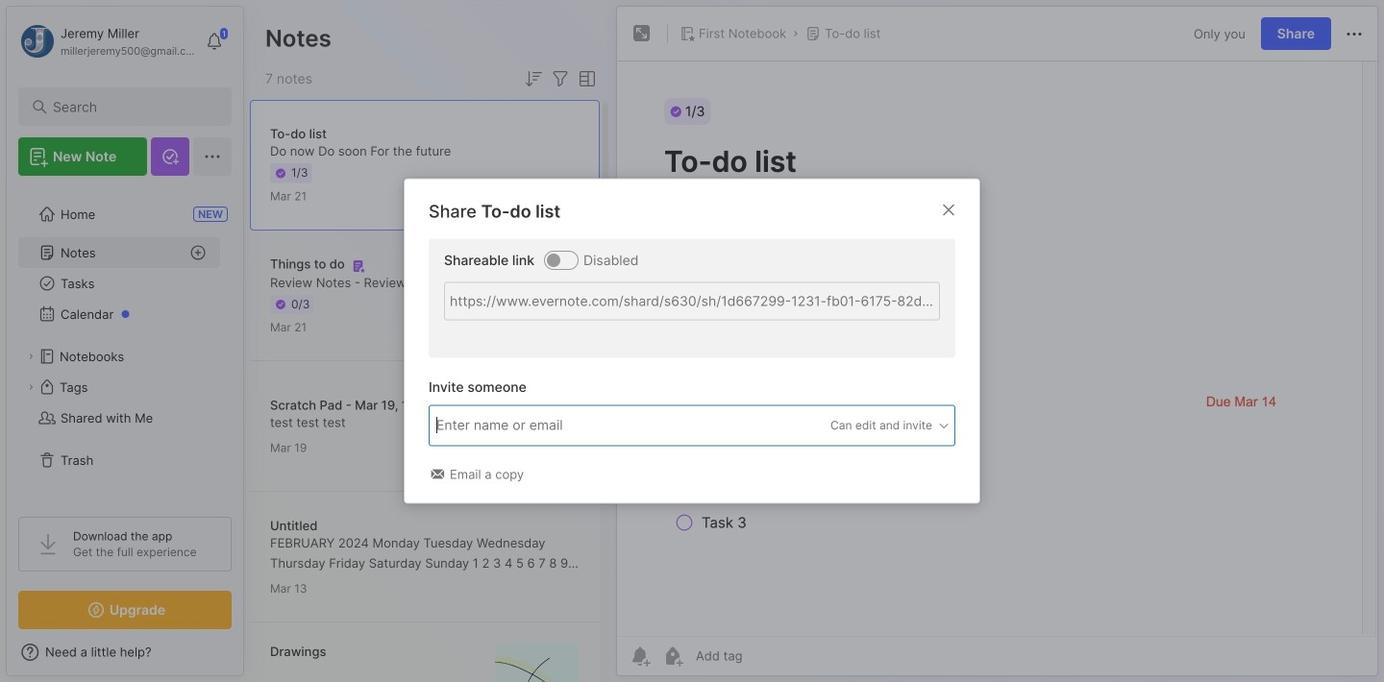 Task type: vqa. For each thing, say whether or not it's contained in the screenshot.
Connected Services "link"
no



Task type: locate. For each thing, give the bounding box(es) containing it.
expand tags image
[[25, 382, 37, 393]]

none search field inside main element
[[53, 95, 206, 118]]

Shared URL text field
[[444, 282, 940, 320]]

add tag image
[[661, 645, 684, 668]]

expand notebooks image
[[25, 351, 37, 362]]

Search text field
[[53, 98, 206, 116]]

None search field
[[53, 95, 206, 118]]

note window element
[[616, 6, 1378, 677]]

Select permission field
[[794, 417, 951, 435]]

shared link switcher image
[[547, 254, 560, 267]]

tree
[[7, 187, 243, 500]]

Note Editor text field
[[617, 61, 1378, 636]]



Task type: describe. For each thing, give the bounding box(es) containing it.
tree inside main element
[[7, 187, 243, 500]]

main element
[[0, 0, 250, 683]]

Add tag field
[[435, 415, 665, 436]]

close image
[[937, 198, 960, 221]]

expand note image
[[631, 22, 654, 45]]

add a reminder image
[[629, 645, 652, 668]]



